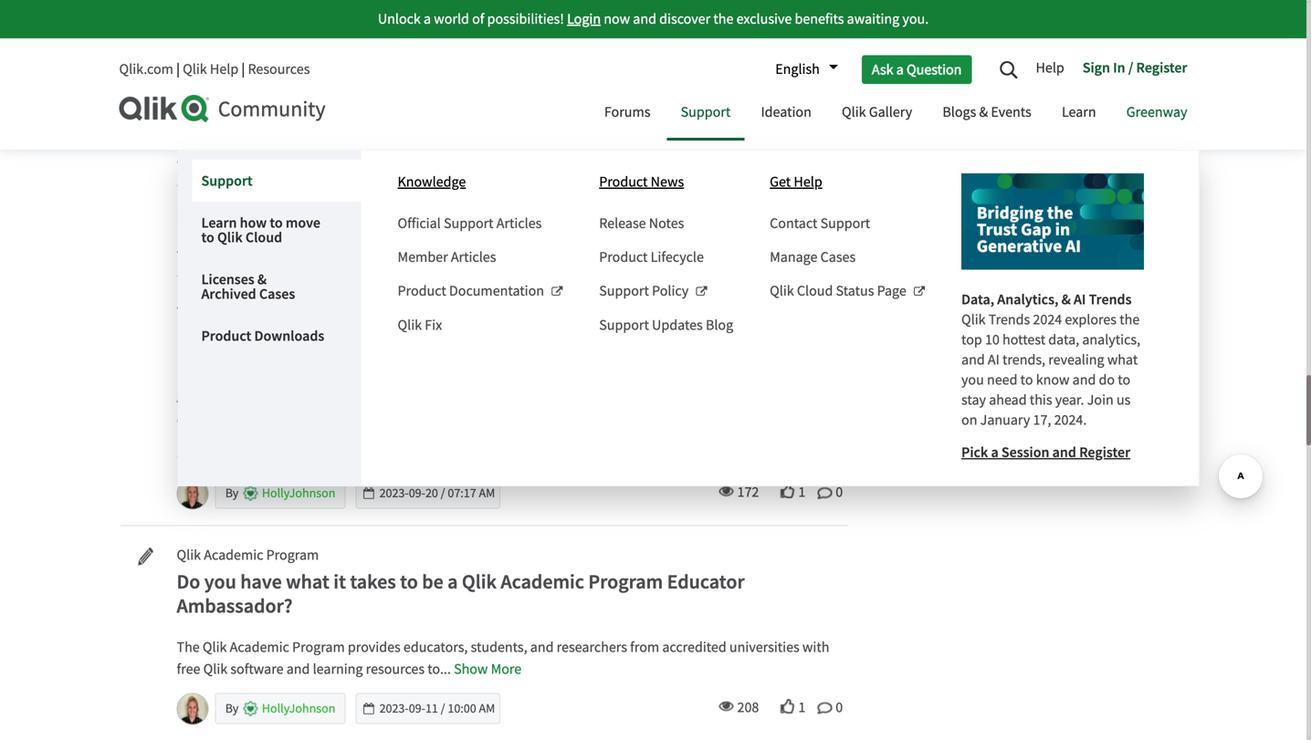 Task type: vqa. For each thing, say whether or not it's contained in the screenshot.
second Employee icon
yes



Task type: describe. For each thing, give the bounding box(es) containing it.
you inside the "qlik academic program do you have what it takes to be a qlik academic program educator ambassador?"
[[204, 570, 236, 595]]

data, analytics, & ai trends qlik trends 2024 explores the top 10 hottest data, analytics, and ai trends, revealing what you need to know and do to stay ahead this year. join us on january 17, 2024.
[[962, 290, 1141, 429]]

documentation
[[449, 282, 544, 301]]

conversations.
[[426, 18, 515, 36]]

program,
[[239, 389, 295, 407]]

question
[[907, 60, 962, 79]]

product lifecycle link
[[599, 248, 704, 267]]

and up up
[[728, 18, 752, 36]]

cases inside licenses & archived cases
[[259, 285, 295, 303]]

status
[[836, 282, 874, 301]]

support down get help menu item
[[821, 214, 870, 233]]

connections.
[[177, 152, 255, 171]]

revealing
[[1049, 350, 1105, 369]]

support for support dropdown button
[[201, 172, 253, 190]]

your
[[509, 411, 536, 429]]

to down the trends,
[[1021, 371, 1033, 389]]

what inside the "qlik academic program do you have what it takes to be a qlik academic program educator ambassador?"
[[286, 570, 329, 595]]

engage
[[373, 39, 417, 58]]

educator
[[667, 570, 745, 595]]

1 vertical spatial articles
[[451, 248, 496, 267]]

ambassador?
[[177, 594, 293, 619]]

learn button
[[1048, 87, 1110, 141]]

menu containing get help
[[770, 160, 943, 302]]

qlik inside data, analytics, & ai trends qlik trends 2024 explores the top 10 hottest data, analytics, and ai trends, revealing what you need to know and do to stay ahead this year. join us on january 17, 2024.
[[962, 310, 986, 329]]

contact support link
[[770, 214, 870, 233]]

menu containing product news
[[599, 160, 752, 336]]

academic up students,
[[501, 570, 584, 595]]

views image
[[719, 484, 734, 499]]

skills
[[394, 411, 425, 429]]

learn for learn how to move to qlik cloud
[[201, 214, 237, 232]]

downloads
[[254, 327, 324, 345]]

art.
[[399, 61, 420, 80]]

• for • conversational ai is used in industries like healthcare, finance, and e-commerce where personalized assistance is provided to customers.
[[177, 242, 181, 261]]

1 link for 208
[[766, 699, 806, 717]]

blogs & events button
[[929, 87, 1045, 141]]

more inside o learn more about how you could get free access to analytics software and resources through the qlik academic program, visit
[[231, 367, 264, 386]]

and down 'top'
[[962, 350, 985, 369]]

qlik left fix at the top of page
[[398, 316, 422, 335]]

regardless
[[428, 411, 491, 429]]

learn how to move to qlik cloud
[[201, 214, 321, 247]]

/ for 208
[[441, 701, 445, 717]]

you inside . by making the most of our software and resources, you can gain future proof data analytics skills regardless of your degree course.
[[815, 389, 837, 407]]

program provides
[[292, 638, 401, 657]]

stay
[[962, 391, 986, 409]]

& for archived
[[257, 270, 267, 289]]

hollyjohnson link for 208
[[262, 701, 335, 717]]

trend
[[203, 130, 236, 149]]

the inside data, analytics, & ai trends qlik trends 2024 explores the top 10 hottest data, analytics, and ai trends, revealing what you need to know and do to stay ahead this year. join us on january 17, 2024.
[[1120, 310, 1140, 329]]

0 vertical spatial /
[[1129, 58, 1134, 77]]

hollyjohnson for 172
[[262, 486, 335, 502]]

support for support policy
[[599, 282, 649, 301]]

support up healthcare,
[[444, 214, 494, 233]]

more inside the trend we observe for conversational ai is more natural and context-aware interactions with emotional connections. generative ai's future is dependent on generating various forms of content like scripts to digitally advance context.
[[451, 130, 484, 149]]

but
[[469, 39, 490, 58]]

analytics inside o learn more about how you could get free access to analytics software and resources through the qlik academic program, visit
[[504, 367, 559, 386]]

qlik left 'gallery'
[[842, 103, 866, 121]]

commerce
[[602, 242, 666, 261]]

and left learning
[[286, 660, 310, 679]]

pick a session and register link
[[962, 443, 1131, 462]]

1 horizontal spatial register
[[1136, 58, 1188, 77]]

blog image
[[126, 546, 157, 568]]

digitally
[[794, 152, 843, 171]]

hottest
[[1003, 330, 1046, 349]]

qlik inside learn how to move to qlik cloud
[[217, 228, 243, 247]]

academic up have
[[204, 546, 263, 565]]

by
[[680, 39, 695, 58]]

you inside o learn more about how you could get free access to analytics software and resources through the qlik academic program, visit
[[335, 367, 358, 386]]

2023- for 208
[[379, 701, 409, 717]]

context.
[[231, 174, 280, 192]]

degree
[[539, 411, 581, 429]]

do
[[1099, 371, 1115, 389]]

free inside the qlik academic program provides educators, students, and researchers from accredited universities with free qlik software and learning resources to...
[[177, 660, 200, 679]]

support for support updates blog
[[599, 316, 649, 335]]

coming
[[697, 39, 743, 58]]

10
[[985, 330, 1000, 349]]

observe
[[259, 130, 308, 149]]

to inside • conversational ai is used in industries like healthcare, finance, and e-commerce where personalized assistance is provided to customers.
[[313, 264, 325, 283]]

0 horizontal spatial help
[[210, 60, 239, 79]]

learn how to move to qlik cloud button
[[192, 202, 361, 258]]

ask a question link
[[862, 55, 972, 84]]

move
[[286, 214, 321, 232]]

could
[[360, 367, 395, 386]]

in inside conversational ai believes in meaningful conversations. thus, provides quick, direct, crisp, and relevant answers. generative ai does not engage directly but contributes to user experience by coming up with useful content like blogs, music, and visual art.
[[339, 18, 351, 36]]

qlik down the answers.
[[183, 60, 207, 79]]

knowledge
[[398, 173, 466, 191]]

notes
[[649, 214, 684, 233]]

interactions
[[649, 130, 722, 149]]

sign
[[1083, 58, 1110, 77]]

like inside conversational ai believes in meaningful conversations. thus, provides quick, direct, crisp, and relevant answers. generative ai does not engage directly but contributes to user experience by coming up with useful content like blogs, music, and visual art.
[[227, 61, 248, 80]]

2024.
[[1054, 411, 1087, 429]]

product for product documentation
[[398, 282, 446, 301]]

10:00
[[448, 701, 476, 717]]

0 vertical spatial future
[[266, 96, 304, 114]]

to right do
[[1118, 371, 1131, 389]]

content inside the trend we observe for conversational ai is more natural and context-aware interactions with emotional connections. generative ai's future is dependent on generating various forms of content like scripts to digitally advance context.
[[661, 152, 708, 171]]

07:17
[[448, 486, 476, 502]]

ai up product downloads at the left
[[253, 298, 265, 317]]

the qlik
[[177, 638, 227, 657]]

and right "now"
[[633, 10, 657, 28]]

and down "revealing"
[[1073, 371, 1096, 389]]

hold?
[[307, 96, 341, 114]]

and right students,
[[530, 638, 554, 657]]

0 for 172
[[836, 483, 843, 502]]

explores
[[1065, 310, 1117, 329]]

software inside o learn more about how you could get free access to analytics software and resources through the qlik academic program, visit
[[562, 367, 615, 386]]

1 link for 172
[[766, 483, 806, 502]]

provides
[[554, 18, 607, 36]]

a for session
[[991, 443, 999, 461]]

the inside . by making the most of our software and resources, you can gain future proof data analytics skills regardless of your degree course.
[[571, 389, 591, 407]]

cases inside menu
[[821, 248, 856, 267]]

is down 'conversational'
[[391, 152, 400, 171]]

visit
[[298, 389, 323, 407]]

am for 208
[[479, 701, 495, 717]]

to inside o learn more about how you could get free access to analytics software and resources through the qlik academic program, visit
[[489, 367, 501, 386]]

access
[[446, 367, 486, 386]]

and down not on the left of page
[[334, 61, 357, 80]]

is left used
[[294, 242, 303, 261]]

09- for 208
[[409, 701, 426, 717]]

qlik image
[[119, 95, 210, 122]]

ai inside • conversational ai is used in industries like healthcare, finance, and e-commerce where personalized assistance is provided to customers.
[[279, 242, 291, 261]]

help inside menu item
[[794, 173, 823, 191]]

manage cases
[[770, 248, 856, 267]]

through
[[706, 367, 755, 386]]

ai's
[[327, 152, 347, 171]]

a for question
[[897, 60, 904, 79]]

2 horizontal spatial help
[[1036, 58, 1065, 77]]

we
[[239, 130, 256, 149]]

be
[[422, 570, 444, 595]]

member
[[398, 248, 448, 267]]

cases:
[[202, 208, 239, 227]]

and down 2024.
[[1053, 443, 1077, 461]]

like inside the trend we observe for conversational ai is more natural and context-aware interactions with emotional connections. generative ai's future is dependent on generating various forms of content like scripts to digitally advance context.
[[711, 152, 733, 171]]

and inside the trend we observe for conversational ai is more natural and context-aware interactions with emotional connections. generative ai's future is dependent on generating various forms of content like scripts to digitally advance context.
[[533, 130, 557, 149]]

of left our in the bottom of the page
[[628, 389, 640, 407]]

hollyjohnson image for 208
[[178, 695, 208, 725]]

t
[[177, 367, 187, 386]]

conversational inside conversational ai believes in meaningful conversations. thus, provides quick, direct, crisp, and relevant answers. generative ai does not engage directly but contributes to user experience by coming up with useful content like blogs, music, and visual art.
[[177, 18, 269, 36]]

employee image
[[243, 486, 258, 502]]

content inside conversational ai believes in meaningful conversations. thus, provides quick, direct, crisp, and relevant answers. generative ai does not engage directly but contributes to user experience by coming up with useful content like blogs, music, and visual art.
[[177, 61, 224, 80]]

accredited
[[662, 638, 727, 657]]

of inside the trend we observe for conversational ai is more natural and context-aware interactions with emotional connections. generative ai's future is dependent on generating various forms of content like scripts to digitally advance context.
[[646, 152, 658, 171]]

a inside the "qlik academic program do you have what it takes to be a qlik academic program educator ambassador?"
[[448, 570, 458, 595]]

ai up explores
[[1074, 290, 1086, 308]]

like inside • conversational ai is used in industries like healthcare, finance, and e-commerce where personalized assistance is provided to customers.
[[417, 242, 438, 261]]

release notes
[[599, 214, 684, 233]]

get
[[770, 173, 791, 191]]

unlock a world of possibilities! login now and discover the exclusive benefits awaiting you.
[[378, 10, 929, 28]]

ai down 10
[[988, 350, 1000, 369]]

replies image
[[818, 486, 832, 501]]

qlik fix
[[398, 316, 442, 335]]

answers.
[[177, 39, 231, 58]]

o
[[187, 367, 194, 386]]

future inside . by making the most of our software and resources, you can gain future proof data analytics skills regardless of your degree course.
[[230, 411, 268, 429]]

to inside the "qlik academic program do you have what it takes to be a qlik academic program educator ambassador?"
[[400, 570, 418, 595]]

resources inside the qlik academic program provides educators, students, and researchers from accredited universities with free qlik software and learning resources to...
[[366, 660, 425, 679]]

visual
[[360, 61, 396, 80]]

0 horizontal spatial program
[[266, 546, 319, 565]]

discover
[[659, 10, 711, 28]]

replies image
[[818, 702, 832, 716]]

various
[[560, 152, 605, 171]]

do you have what it takes to be a qlik academic program educator ambassador? link
[[177, 570, 848, 619]]

ahead
[[989, 391, 1027, 409]]

ask
[[872, 60, 894, 79]]

to right applied
[[374, 298, 386, 317]]

join
[[1087, 391, 1114, 409]]

user
[[581, 39, 607, 58]]

cloud inside learn how to move to qlik cloud
[[246, 228, 282, 247]]

1 horizontal spatial program
[[588, 570, 663, 595]]

of right 'world'
[[472, 10, 484, 28]]

qlik down manage
[[770, 282, 794, 301]]

the up we
[[243, 96, 264, 114]]

hollyjohnson link for 172
[[262, 486, 335, 502]]

community
[[218, 95, 326, 123]]

qlik.com | qlik help | resources
[[119, 60, 310, 79]]

official support articles link
[[398, 214, 542, 233]]

is up archived
[[242, 264, 252, 283]]

on inside data, analytics, & ai trends qlik trends 2024 explores the top 10 hottest data, analytics, and ai trends, revealing what you need to know and do to stay ahead this year. join us on january 17, 2024.
[[962, 411, 978, 429]]

to left move
[[270, 214, 283, 232]]

1 horizontal spatial trends
[[1089, 290, 1132, 308]]

future inside the trend we observe for conversational ai is more natural and context-aware interactions with emotional connections. generative ai's future is dependent on generating various forms of content like scripts to digitally advance context.
[[350, 152, 388, 171]]

to down use cases:
[[201, 228, 214, 247]]

lifecycle
[[651, 248, 704, 267]]

and inside • conversational ai is used in industries like healthcare, finance, and e-commerce where personalized assistance is provided to customers.
[[564, 242, 587, 261]]

know
[[1036, 371, 1070, 389]]

by for 208
[[225, 701, 241, 717]]

learning
[[313, 660, 363, 679]]

0 horizontal spatial trends
[[989, 310, 1030, 329]]



Task type: locate. For each thing, give the bounding box(es) containing it.
0 horizontal spatial with
[[725, 130, 752, 149]]

cloud up provided
[[246, 228, 282, 247]]

support inside popup button
[[681, 103, 731, 121]]

healthcare,
[[441, 242, 510, 261]]

the qlik
[[758, 367, 805, 386]]

1 vertical spatial 0
[[836, 699, 843, 717]]

1 vertical spatial future
[[350, 152, 388, 171]]

ai
[[272, 18, 283, 36], [302, 39, 314, 58], [424, 130, 436, 149], [279, 242, 291, 261], [1074, 290, 1086, 308], [253, 298, 265, 317], [988, 350, 1000, 369]]

1 1 from the top
[[798, 483, 806, 502]]

forms
[[608, 152, 643, 171]]

like image for 208
[[780, 700, 795, 714]]

& inside data, analytics, & ai trends qlik trends 2024 explores the top 10 hottest data, analytics, and ai trends, revealing what you need to know and do to stay ahead this year. join us on january 17, 2024.
[[1062, 290, 1071, 308]]

conversational inside • conversational ai is used in industries like healthcare, finance, and e-commerce where personalized assistance is provided to customers.
[[184, 242, 276, 261]]

0 horizontal spatial does
[[211, 96, 241, 114]]

hollyjohnson for 208
[[262, 701, 335, 717]]

& inside licenses & archived cases
[[257, 270, 267, 289]]

1 vertical spatial show
[[454, 660, 488, 679]]

1 link right 208
[[766, 699, 806, 717]]

register inside "menu bar"
[[1079, 443, 1131, 461]]

and inside . by making the most of our software and resources, you can gain future proof data analytics skills regardless of your degree course.
[[723, 389, 747, 407]]

on down stay
[[962, 411, 978, 429]]

0 link for 208
[[818, 698, 843, 717]]

0 horizontal spatial more
[[231, 367, 264, 386]]

more
[[451, 130, 484, 149], [231, 367, 264, 386]]

product down forms
[[599, 173, 648, 191]]

product down member
[[398, 282, 446, 301]]

qlik.com/academicprogram
[[326, 389, 495, 407]]

2 hollyjohnson link from the top
[[262, 701, 335, 717]]

1 vertical spatial resources
[[366, 660, 425, 679]]

0 vertical spatial free
[[420, 367, 443, 386]]

menu bar
[[179, 87, 1201, 486]]

0 vertical spatial on
[[473, 152, 489, 171]]

2 • from the top
[[177, 298, 181, 317]]

208
[[737, 699, 759, 717]]

2 vertical spatial content
[[521, 298, 568, 317]]

making
[[523, 389, 568, 407]]

to left user at the top of page
[[565, 39, 578, 58]]

cases
[[821, 248, 856, 267], [259, 285, 295, 303]]

0 vertical spatial cases
[[821, 248, 856, 267]]

trends
[[1089, 290, 1132, 308], [989, 310, 1030, 329]]

news
[[651, 173, 684, 191]]

0 vertical spatial trends
[[1089, 290, 1132, 308]]

exclusive
[[737, 10, 792, 28]]

1 horizontal spatial on
[[962, 411, 978, 429]]

is left mostly
[[268, 298, 277, 317]]

pick
[[962, 443, 988, 461]]

0 vertical spatial learn
[[1062, 103, 1096, 121]]

& right the blogs
[[979, 103, 988, 121]]

domains
[[440, 298, 494, 317]]

2023- for 172
[[379, 486, 409, 502]]

experience
[[610, 39, 677, 58]]

0 vertical spatial am
[[479, 486, 495, 502]]

generative down licenses
[[184, 298, 250, 317]]

0 vertical spatial hollyjohnson image
[[178, 479, 208, 509]]

qlik right be
[[462, 570, 497, 595]]

help down the answers.
[[210, 60, 239, 79]]

1 vertical spatial trends
[[989, 310, 1030, 329]]

1 vertical spatial on
[[962, 411, 978, 429]]

with inside conversational ai believes in meaningful conversations. thus, provides quick, direct, crisp, and relevant answers. generative ai does not engage directly but contributes to user experience by coming up with useful content like blogs, music, and visual art.
[[765, 39, 792, 58]]

product inside dropdown button
[[201, 327, 251, 345]]

1 hollyjohnson link from the top
[[262, 486, 335, 502]]

2 1 link from the top
[[766, 699, 806, 717]]

trends up explores
[[1089, 290, 1132, 308]]

most
[[594, 389, 625, 407]]

& inside popup button
[[979, 103, 988, 121]]

1 for 172
[[798, 483, 806, 502]]

by left employee icon
[[225, 486, 241, 502]]

/ right 11
[[441, 701, 445, 717]]

1 horizontal spatial |
[[241, 60, 245, 79]]

2 vertical spatial generative
[[184, 298, 250, 317]]

1 horizontal spatial cases
[[821, 248, 856, 267]]

0 vertical spatial content
[[177, 61, 224, 80]]

software inside . by making the most of our software and resources, you can gain future proof data analytics skills regardless of your degree course.
[[667, 389, 720, 407]]

how inside o learn more about how you could get free access to analytics software and resources through the qlik academic program, visit
[[306, 367, 332, 386]]

0 vertical spatial 1
[[798, 483, 806, 502]]

resources inside o learn more about how you could get free access to analytics software and resources through the qlik academic program, visit
[[644, 367, 703, 386]]

emotional
[[755, 130, 817, 149]]

1 vertical spatial generative
[[258, 152, 324, 171]]

ideation
[[761, 103, 812, 121]]

1 horizontal spatial analytics
[[504, 367, 559, 386]]

1 vertical spatial 1
[[798, 699, 806, 717]]

of
[[472, 10, 484, 28], [646, 152, 658, 171], [628, 389, 640, 407], [493, 411, 506, 429]]

1 horizontal spatial &
[[979, 103, 988, 121]]

software inside the qlik academic program provides educators, students, and researchers from accredited universities with free qlik software and learning resources to...
[[230, 660, 284, 679]]

events
[[991, 103, 1032, 121]]

learn inside popup button
[[1062, 103, 1096, 121]]

is up dependent
[[439, 130, 448, 149]]

and down through
[[723, 389, 747, 407]]

fix
[[425, 316, 442, 335]]

product documentation
[[398, 282, 547, 301]]

& for events
[[979, 103, 988, 121]]

0 horizontal spatial register
[[1079, 443, 1131, 461]]

• inside • conversational ai is used in industries like healthcare, finance, and e-commerce where personalized assistance is provided to customers.
[[177, 242, 181, 261]]

1 vertical spatial analytics
[[337, 411, 391, 429]]

what
[[1108, 350, 1138, 369], [286, 570, 329, 595]]

2 hollyjohnson from the top
[[262, 701, 335, 717]]

customers.
[[328, 264, 395, 283]]

personalized
[[710, 242, 789, 261]]

1 horizontal spatial software
[[562, 367, 615, 386]]

qlik up "do"
[[177, 546, 201, 565]]

0 vertical spatial what
[[1108, 350, 1138, 369]]

aware
[[609, 130, 646, 149]]

0 for 208
[[836, 699, 843, 717]]

like right "domains"
[[496, 298, 518, 317]]

get help menu item
[[770, 173, 925, 200]]

1 horizontal spatial learn
[[1062, 103, 1096, 121]]

0 vertical spatial like image
[[780, 484, 795, 499]]

a right 'ask'
[[897, 60, 904, 79]]

by for 172
[[225, 486, 241, 502]]

0 horizontal spatial &
[[257, 270, 267, 289]]

1 vertical spatial register
[[1079, 443, 1131, 461]]

0 link right 172
[[818, 483, 843, 502]]

product for product downloads
[[201, 327, 251, 345]]

future up observe
[[266, 96, 304, 114]]

in right used
[[339, 242, 350, 261]]

about
[[267, 367, 303, 386]]

0 horizontal spatial analytics
[[337, 411, 391, 429]]

1 vertical spatial in
[[339, 242, 350, 261]]

data,
[[962, 290, 995, 308]]

0 vertical spatial articles
[[497, 214, 542, 233]]

0 vertical spatial by
[[505, 389, 520, 407]]

2 vertical spatial with
[[803, 638, 830, 657]]

world
[[434, 10, 469, 28]]

how inside learn how to move to qlik cloud
[[240, 214, 267, 232]]

1 vertical spatial with
[[725, 130, 752, 149]]

articles up finance,
[[497, 214, 542, 233]]

1 vertical spatial •
[[177, 298, 181, 317]]

• for • generative ai is mostly applied to creative domains like content creation, entertainment, design, etc.
[[177, 298, 181, 317]]

0 horizontal spatial free
[[177, 660, 200, 679]]

1 vertical spatial &
[[257, 270, 267, 289]]

software up the most
[[562, 367, 615, 386]]

to inside the trend we observe for conversational ai is more natural and context-aware interactions with emotional connections. generative ai's future is dependent on generating various forms of content like scripts to digitally advance context.
[[779, 152, 791, 171]]

ai left believes
[[272, 18, 283, 36]]

2024
[[1033, 310, 1062, 329]]

free inside o learn more about how you could get free access to analytics software and resources through the qlik academic program, visit
[[420, 367, 443, 386]]

with right universities
[[803, 638, 830, 657]]

1 • from the top
[[177, 242, 181, 261]]

1 | from the left
[[176, 60, 180, 79]]

2 vertical spatial software
[[230, 660, 284, 679]]

product down archived
[[201, 327, 251, 345]]

2 vertical spatial by
[[225, 701, 241, 717]]

academic down the ambassador?
[[230, 638, 289, 657]]

resources left to...
[[366, 660, 425, 679]]

the up coming
[[713, 10, 734, 28]]

ai up music,
[[302, 39, 314, 58]]

advance
[[177, 174, 228, 192]]

year.
[[1055, 391, 1084, 409]]

what inside data, analytics, & ai trends qlik trends 2024 explores the top 10 hottest data, analytics, and ai trends, revealing what you need to know and do to stay ahead this year. join us on january 17, 2024.
[[1108, 350, 1138, 369]]

show left the less
[[177, 445, 211, 464]]

a for world
[[424, 10, 431, 28]]

1 horizontal spatial cloud
[[797, 282, 833, 301]]

1 horizontal spatial show
[[454, 660, 488, 679]]

with inside the qlik academic program provides educators, students, and researchers from accredited universities with free qlik software and learning resources to...
[[803, 638, 830, 657]]

1 horizontal spatial resources
[[644, 367, 703, 386]]

0 horizontal spatial |
[[176, 60, 180, 79]]

resources up our in the bottom of the page
[[644, 367, 703, 386]]

licenses & archived cases
[[201, 270, 295, 303]]

resources,
[[749, 389, 812, 407]]

does inside conversational ai believes in meaningful conversations. thus, provides quick, direct, crisp, and relevant answers. generative ai does not engage directly but contributes to user experience by coming up with useful content like blogs, music, and visual art.
[[317, 39, 346, 58]]

hollyjohnson image for 172
[[178, 479, 208, 509]]

blogs & events
[[943, 103, 1032, 121]]

am right the 10:00
[[479, 701, 495, 717]]

english button
[[766, 54, 838, 85]]

by inside . by making the most of our software and resources, you can gain future proof data analytics skills regardless of your degree course.
[[505, 389, 520, 407]]

and inside o learn more about how you could get free access to analytics software and resources through the qlik academic program, visit
[[618, 367, 641, 386]]

researchers
[[557, 638, 627, 657]]

analytics up making
[[504, 367, 559, 386]]

0 vertical spatial 0
[[836, 483, 843, 502]]

09- left 07:17
[[409, 486, 426, 502]]

1 2023- from the top
[[379, 486, 409, 502]]

more
[[491, 660, 522, 679]]

1 vertical spatial program
[[588, 570, 663, 595]]

2 horizontal spatial software
[[667, 389, 720, 407]]

1 horizontal spatial does
[[317, 39, 346, 58]]

1 vertical spatial learn
[[201, 214, 237, 232]]

the up the analytics,
[[1120, 310, 1140, 329]]

our
[[643, 389, 664, 407]]

generative down observe
[[258, 152, 324, 171]]

0 vertical spatial does
[[317, 39, 346, 58]]

software right our in the bottom of the page
[[667, 389, 720, 407]]

hollyjohnson right employee icon
[[262, 486, 335, 502]]

generative inside conversational ai believes in meaningful conversations. thus, provides quick, direct, crisp, and relevant answers. generative ai does not engage directly but contributes to user experience by coming up with useful content like blogs, music, and visual art.
[[234, 39, 299, 58]]

show less
[[177, 445, 240, 464]]

a left 'world'
[[424, 10, 431, 28]]

now
[[604, 10, 630, 28]]

what left it at the left bottom
[[286, 570, 329, 595]]

hollyjohnson image down show less link
[[178, 479, 208, 509]]

2 1 from the top
[[798, 699, 806, 717]]

support down connections.
[[201, 172, 253, 190]]

2 horizontal spatial with
[[803, 638, 830, 657]]

0 link for 172
[[818, 483, 843, 502]]

register right in
[[1136, 58, 1188, 77]]

direct,
[[650, 18, 689, 36]]

0 horizontal spatial software
[[230, 660, 284, 679]]

1 like image from the top
[[780, 484, 795, 499]]

1 vertical spatial 1 link
[[766, 699, 806, 717]]

2 | from the left
[[241, 60, 245, 79]]

09- left the 10:00
[[409, 701, 426, 717]]

1 09- from the top
[[409, 486, 426, 502]]

ask a question
[[872, 60, 962, 79]]

support inside dropdown button
[[201, 172, 253, 190]]

contact support
[[770, 214, 870, 233]]

1 vertical spatial free
[[177, 660, 200, 679]]

cloud inside menu
[[797, 282, 833, 301]]

o learn more about how you could get free access to analytics software and resources through the qlik academic program, visit
[[177, 367, 805, 407]]

analytics right data
[[337, 411, 391, 429]]

qlik down the qlik in the bottom left of the page
[[203, 660, 228, 679]]

awaiting
[[847, 10, 900, 28]]

cases down provided
[[259, 285, 295, 303]]

conversational up licenses
[[184, 242, 276, 261]]

2 am from the top
[[479, 701, 495, 717]]

manage cases link
[[770, 248, 856, 267]]

on inside the trend we observe for conversational ai is more natural and context-aware interactions with emotional connections. generative ai's future is dependent on generating various forms of content like scripts to digitally advance context.
[[473, 152, 489, 171]]

sign in / register
[[1083, 58, 1188, 77]]

1 vertical spatial cloud
[[797, 282, 833, 301]]

content
[[177, 61, 224, 80], [661, 152, 708, 171], [521, 298, 568, 317]]

0 horizontal spatial show
[[177, 445, 211, 464]]

show right to...
[[454, 660, 488, 679]]

ai up provided
[[279, 242, 291, 261]]

0 vertical spatial how
[[240, 214, 267, 232]]

program up have
[[266, 546, 319, 565]]

employee image
[[243, 702, 258, 717]]

1 vertical spatial 2023-
[[379, 701, 409, 717]]

policy
[[652, 282, 689, 301]]

0 vertical spatial in
[[339, 18, 351, 36]]

a
[[424, 10, 431, 28], [897, 60, 904, 79], [991, 443, 999, 461], [448, 570, 458, 595]]

knowledge menu item
[[398, 173, 563, 200]]

have
[[240, 570, 282, 595]]

more up dependent
[[451, 130, 484, 149]]

resources
[[248, 60, 310, 79]]

0 vertical spatial show
[[177, 445, 211, 464]]

show less link
[[177, 445, 240, 464]]

1 vertical spatial /
[[441, 486, 445, 502]]

& up 2024
[[1062, 290, 1071, 308]]

2 vertical spatial /
[[441, 701, 445, 717]]

qlik down cases:
[[217, 228, 243, 247]]

show
[[177, 445, 211, 464], [454, 660, 488, 679]]

1 0 link from the top
[[818, 483, 843, 502]]

2 vertical spatial future
[[230, 411, 268, 429]]

students,
[[471, 638, 527, 657]]

support policy
[[599, 282, 692, 301]]

11
[[426, 701, 438, 717]]

1 1 link from the top
[[766, 483, 806, 502]]

how right cases:
[[240, 214, 267, 232]]

views image
[[719, 700, 734, 714]]

am for 172
[[479, 486, 495, 502]]

blogs,
[[251, 61, 288, 80]]

1 0 from the top
[[836, 483, 843, 502]]

1 vertical spatial content
[[661, 152, 708, 171]]

future down program,
[[230, 411, 268, 429]]

do
[[177, 570, 200, 595]]

trends up hottest at the top
[[989, 310, 1030, 329]]

show for show more
[[454, 660, 488, 679]]

scripts
[[735, 152, 776, 171]]

0 vertical spatial 1 link
[[766, 483, 806, 502]]

to left be
[[400, 570, 418, 595]]

creation,
[[571, 298, 625, 317]]

login
[[567, 10, 601, 28]]

hollyjohnson link right employee icon
[[262, 486, 335, 502]]

it
[[333, 570, 346, 595]]

qlik.com link
[[119, 60, 173, 79]]

qlik help link
[[183, 60, 239, 79]]

help left sign
[[1036, 58, 1065, 77]]

hollyjohnson image
[[178, 479, 208, 509], [178, 695, 208, 725]]

1 vertical spatial cases
[[259, 285, 295, 303]]

0 horizontal spatial on
[[473, 152, 489, 171]]

what
[[177, 96, 208, 114]]

1 vertical spatial how
[[306, 367, 332, 386]]

help down digitally
[[794, 173, 823, 191]]

support for support popup button on the right of the page
[[681, 103, 731, 121]]

menu
[[192, 151, 1199, 486], [398, 160, 581, 336], [599, 160, 752, 336], [770, 160, 943, 302]]

product inside menu item
[[599, 173, 648, 191]]

2 0 from the top
[[836, 699, 843, 717]]

benefits
[[795, 10, 844, 28]]

resources
[[644, 367, 703, 386], [366, 660, 425, 679]]

learn inside learn how to move to qlik cloud
[[201, 214, 237, 232]]

analytics inside . by making the most of our software and resources, you can gain future proof data analytics skills regardless of your degree course.
[[337, 411, 391, 429]]

content down the answers.
[[177, 61, 224, 80]]

of down .
[[493, 411, 506, 429]]

0 link right 208
[[818, 698, 843, 717]]

0 right replies image in the bottom right of the page
[[836, 699, 843, 717]]

you left the could
[[335, 367, 358, 386]]

2 like image from the top
[[780, 700, 795, 714]]

by left employee image
[[225, 701, 241, 717]]

0 vertical spatial hollyjohnson
[[262, 486, 335, 502]]

1 hollyjohnson image from the top
[[178, 479, 208, 509]]

on up knowledge menu item
[[473, 152, 489, 171]]

09- for 172
[[409, 486, 426, 502]]

qlik academic program do you have what it takes to be a qlik academic program educator ambassador?
[[177, 546, 745, 619]]

not
[[349, 39, 370, 58]]

1 horizontal spatial help
[[794, 173, 823, 191]]

1 for 208
[[798, 699, 806, 717]]

use
[[177, 208, 199, 227]]

cases up qlik cloud status page
[[821, 248, 856, 267]]

context-
[[560, 130, 609, 149]]

1 vertical spatial does
[[211, 96, 241, 114]]

member articles
[[398, 248, 496, 267]]

need
[[987, 371, 1018, 389]]

1 vertical spatial more
[[231, 367, 264, 386]]

in inside • conversational ai is used in industries like healthcare, finance, and e-commerce where personalized assistance is provided to customers.
[[339, 242, 350, 261]]

generative inside the trend we observe for conversational ai is more natural and context-aware interactions with emotional connections. generative ai's future is dependent on generating various forms of content like scripts to digitally advance context.
[[258, 152, 324, 171]]

you.
[[903, 10, 929, 28]]

industries
[[353, 242, 414, 261]]

by
[[505, 389, 520, 407], [225, 486, 241, 502], [225, 701, 241, 717]]

learn for learn
[[1062, 103, 1096, 121]]

product for product news
[[599, 173, 648, 191]]

product news menu item
[[599, 173, 733, 200]]

believes
[[286, 18, 336, 36]]

2 hollyjohnson image from the top
[[178, 695, 208, 725]]

to inside conversational ai believes in meaningful conversations. thus, provides quick, direct, crisp, and relevant answers. generative ai does not engage directly but contributes to user experience by coming up with useful content like blogs, music, and visual art.
[[565, 39, 578, 58]]

like image for 172
[[780, 484, 795, 499]]

2023- left 20
[[379, 486, 409, 502]]

cloud down manage cases "link"
[[797, 282, 833, 301]]

product for product lifecycle
[[599, 248, 648, 267]]

0 vertical spatial resources
[[644, 367, 703, 386]]

0 vertical spatial analytics
[[504, 367, 559, 386]]

show for show less
[[177, 445, 211, 464]]

1 vertical spatial by
[[225, 486, 241, 502]]

/ right 20
[[441, 486, 445, 502]]

conversational up the answers.
[[177, 18, 269, 36]]

1 vertical spatial hollyjohnson
[[262, 701, 335, 717]]

by right .
[[505, 389, 520, 407]]

/ for 172
[[441, 486, 445, 502]]

20
[[426, 486, 438, 502]]

does
[[317, 39, 346, 58], [211, 96, 241, 114]]

1 hollyjohnson from the top
[[262, 486, 335, 502]]

•
[[177, 242, 181, 261], [177, 298, 181, 317]]

licenses
[[201, 270, 255, 289]]

am right 07:17
[[479, 486, 495, 502]]

software up employee image
[[230, 660, 284, 679]]

2 horizontal spatial &
[[1062, 290, 1071, 308]]

support
[[681, 103, 731, 121], [201, 172, 253, 190], [444, 214, 494, 233], [821, 214, 870, 233], [599, 282, 649, 301], [599, 316, 649, 335]]

ai up dependent
[[424, 130, 436, 149]]

| left blogs,
[[241, 60, 245, 79]]

2 2023- from the top
[[379, 701, 409, 717]]

ai inside the trend we observe for conversational ai is more natural and context-aware interactions with emotional connections. generative ai's future is dependent on generating various forms of content like scripts to digitally advance context.
[[424, 130, 436, 149]]

in up not on the left of page
[[339, 18, 351, 36]]

1 am from the top
[[479, 486, 495, 502]]

product lifecycle
[[599, 248, 704, 267]]

academic inside o learn more about how you could get free access to analytics software and resources through the qlik academic program, visit
[[177, 389, 236, 407]]

you inside data, analytics, & ai trends qlik trends 2024 explores the top 10 hottest data, analytics, and ai trends, revealing what you need to know and do to stay ahead this year. join us on january 17, 2024.
[[962, 371, 984, 389]]

1 vertical spatial software
[[667, 389, 720, 407]]

conversational ai believes in meaningful conversations. thus, provides quick, direct, crisp, and relevant answers. generative ai does not engage directly but contributes to user experience by coming up with useful content like blogs, music, and visual art.
[[177, 18, 832, 80]]

2 vertical spatial &
[[1062, 290, 1071, 308]]

1 vertical spatial hollyjohnson image
[[178, 695, 208, 725]]

the left the most
[[571, 389, 591, 407]]

data
[[307, 411, 334, 429]]

with inside the trend we observe for conversational ai is more natural and context-aware interactions with emotional connections. generative ai's future is dependent on generating various forms of content like scripts to digitally advance context.
[[725, 130, 752, 149]]

qlik inside the qlik academic program provides educators, students, and researchers from accredited universities with free qlik software and learning resources to...
[[203, 660, 228, 679]]

with up 'scripts'
[[725, 130, 752, 149]]

academic inside the qlik academic program provides educators, students, and researchers from accredited universities with free qlik software and learning resources to...
[[230, 638, 289, 657]]

2023-
[[379, 486, 409, 502], [379, 701, 409, 717]]

0 horizontal spatial what
[[286, 570, 329, 595]]

0 horizontal spatial cloud
[[246, 228, 282, 247]]

0 vertical spatial register
[[1136, 58, 1188, 77]]

0 vertical spatial program
[[266, 546, 319, 565]]

0 vertical spatial 0 link
[[818, 483, 843, 502]]

2 0 link from the top
[[818, 698, 843, 717]]

0 vertical spatial hollyjohnson link
[[262, 486, 335, 502]]

2 09- from the top
[[409, 701, 426, 717]]

1 vertical spatial conversational
[[184, 242, 276, 261]]

educators,
[[404, 638, 468, 657]]

register down 2024.
[[1079, 443, 1131, 461]]

0 horizontal spatial resources
[[366, 660, 425, 679]]

menu bar containing forums
[[179, 87, 1201, 486]]

like image
[[780, 484, 795, 499], [780, 700, 795, 714]]

a right be
[[448, 570, 458, 595]]

2023- left 11
[[379, 701, 409, 717]]

like left 'scripts'
[[711, 152, 733, 171]]



